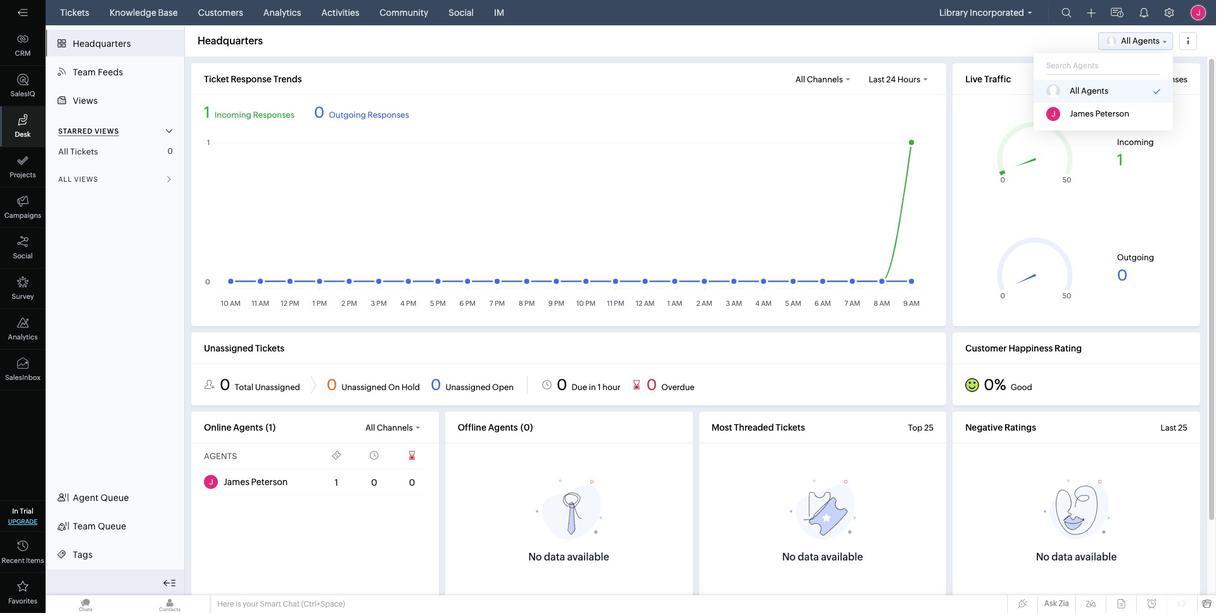 Task type: locate. For each thing, give the bounding box(es) containing it.
in
[[12, 508, 18, 515]]

1 horizontal spatial social link
[[444, 0, 479, 25]]

1 vertical spatial analytics link
[[0, 309, 46, 350]]

chat
[[283, 600, 300, 609]]

analytics left activities link
[[264, 8, 301, 18]]

analytics link left activities link
[[258, 0, 306, 25]]

analytics link
[[258, 0, 306, 25], [0, 309, 46, 350]]

library incorporated
[[940, 8, 1025, 18]]

salesiq
[[10, 90, 35, 98]]

0 vertical spatial social link
[[444, 0, 479, 25]]

1 vertical spatial social
[[13, 252, 33, 260]]

0 horizontal spatial analytics link
[[0, 309, 46, 350]]

0 horizontal spatial social link
[[0, 228, 46, 269]]

1 horizontal spatial analytics
[[264, 8, 301, 18]]

smart
[[260, 600, 281, 609]]

0 vertical spatial analytics link
[[258, 0, 306, 25]]

quick actions image
[[1088, 8, 1096, 18]]

here is your smart chat (ctrl+space)
[[217, 600, 345, 609]]

social left im link
[[449, 8, 474, 18]]

activities link
[[317, 0, 365, 25]]

contacts image
[[130, 596, 210, 613]]

knowledge
[[110, 8, 156, 18]]

favorites
[[8, 598, 37, 605]]

campaigns link
[[0, 188, 46, 228]]

zia
[[1059, 600, 1070, 608]]

im link
[[489, 0, 510, 25]]

upgrade
[[8, 518, 38, 525]]

social link down campaigns
[[0, 228, 46, 269]]

search image
[[1062, 8, 1072, 18]]

desk link
[[0, 106, 46, 147]]

(ctrl+space)
[[301, 600, 345, 609]]

1 horizontal spatial analytics link
[[258, 0, 306, 25]]

social link
[[444, 0, 479, 25], [0, 228, 46, 269]]

0 horizontal spatial social
[[13, 252, 33, 260]]

social link left im link
[[444, 0, 479, 25]]

activities
[[322, 8, 360, 18]]

0 vertical spatial analytics
[[264, 8, 301, 18]]

items
[[26, 557, 44, 565]]

1 vertical spatial social link
[[0, 228, 46, 269]]

social up survey link
[[13, 252, 33, 260]]

social
[[449, 8, 474, 18], [13, 252, 33, 260]]

1 horizontal spatial social
[[449, 8, 474, 18]]

analytics link down survey
[[0, 309, 46, 350]]

salesiq link
[[0, 66, 46, 106]]

crm
[[15, 49, 31, 57]]

tickets
[[60, 8, 89, 18]]

analytics up salesinbox link
[[8, 333, 38, 341]]

knowledge base link
[[105, 0, 183, 25]]

0 horizontal spatial analytics
[[8, 333, 38, 341]]

projects
[[10, 171, 36, 179]]

ask zia
[[1045, 600, 1070, 608]]

0 vertical spatial social
[[449, 8, 474, 18]]

community
[[380, 8, 429, 18]]

trial
[[20, 508, 33, 515]]

projects link
[[0, 147, 46, 188]]

customers link
[[193, 0, 248, 25]]

salesinbox
[[5, 374, 41, 382]]

chats image
[[46, 596, 125, 613]]

analytics
[[264, 8, 301, 18], [8, 333, 38, 341]]

1 vertical spatial analytics
[[8, 333, 38, 341]]

tickets link
[[55, 0, 94, 25]]



Task type: describe. For each thing, give the bounding box(es) containing it.
is
[[236, 600, 241, 609]]

incorporated
[[970, 8, 1025, 18]]

crm link
[[0, 25, 46, 66]]

customers
[[198, 8, 243, 18]]

pending activities image
[[1112, 6, 1124, 19]]

recent
[[2, 557, 25, 565]]

desk
[[15, 131, 31, 138]]

survey
[[12, 293, 34, 300]]

community link
[[375, 0, 434, 25]]

configure settings image
[[1165, 8, 1175, 18]]

salesinbox link
[[0, 350, 46, 390]]

in trial upgrade
[[8, 508, 38, 525]]

campaigns
[[4, 212, 41, 219]]

your
[[243, 600, 259, 609]]

base
[[158, 8, 178, 18]]

library
[[940, 8, 969, 18]]

ask
[[1045, 600, 1058, 608]]

knowledge base
[[110, 8, 178, 18]]

here
[[217, 600, 234, 609]]

survey link
[[0, 269, 46, 309]]

recent items
[[2, 557, 44, 565]]

notifications image
[[1140, 8, 1150, 18]]

im
[[494, 8, 505, 18]]



Task type: vqa. For each thing, say whether or not it's contained in the screenshot.
Org839492169
no



